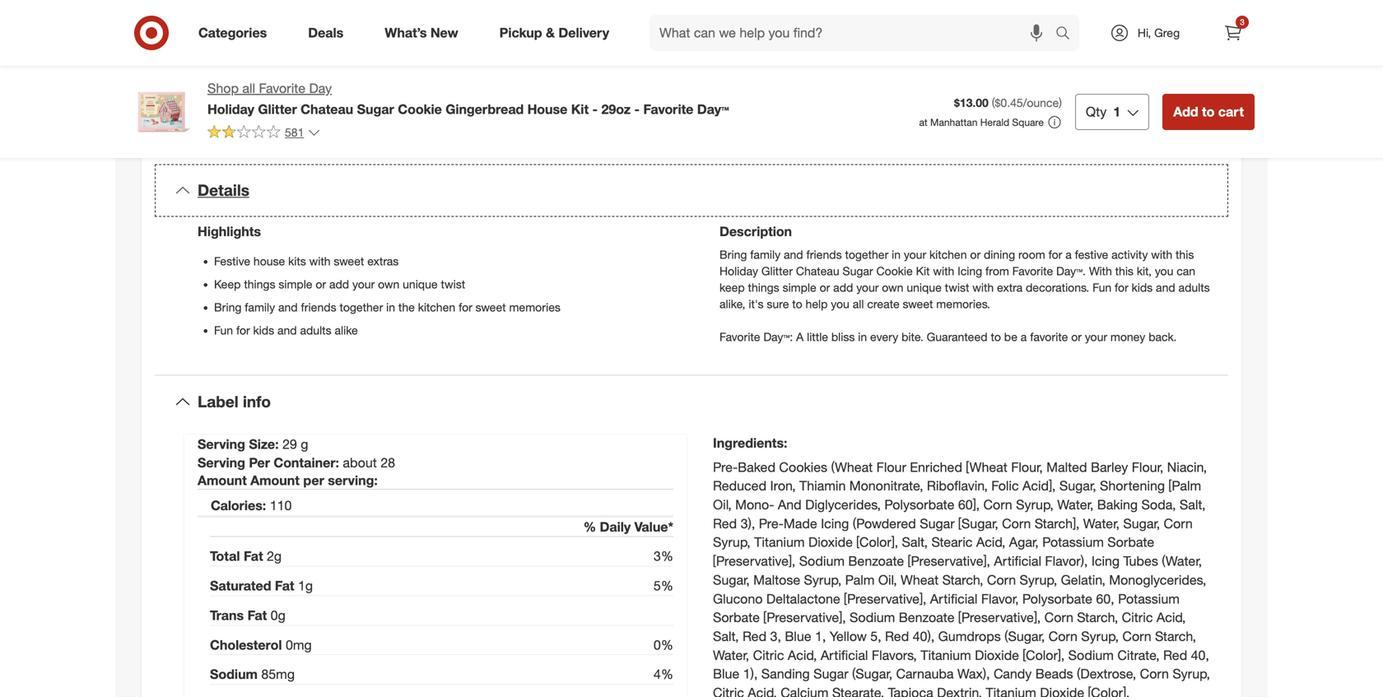 Task type: locate. For each thing, give the bounding box(es) containing it.
serving left per on the bottom of the page
[[198, 455, 245, 471]]

per
[[303, 473, 324, 489]]

titanium up carnauba at right
[[921, 648, 972, 664]]

0 horizontal spatial twist
[[441, 277, 466, 292]]

fat
[[244, 549, 263, 565], [275, 578, 295, 594], [248, 608, 267, 624]]

0 vertical spatial fun
[[1093, 280, 1112, 295]]

oil,
[[713, 497, 732, 513], [879, 572, 897, 588]]

dining
[[984, 247, 1016, 262]]

mg
[[293, 637, 312, 653], [276, 667, 295, 683]]

0 horizontal spatial salt,
[[713, 629, 739, 645]]

glitter up 581 link at the top of page
[[258, 101, 297, 117]]

1 vertical spatial starch,
[[1078, 610, 1119, 626]]

0 horizontal spatial sugar,
[[713, 572, 750, 588]]

potassium up flavor),
[[1043, 535, 1104, 551]]

0 vertical spatial in
[[892, 247, 901, 262]]

syrup, down flavor),
[[1020, 572, 1058, 588]]

1 right saturated
[[298, 578, 306, 594]]

mononitrate,
[[850, 478, 924, 494]]

0 vertical spatial kids
[[1132, 280, 1153, 295]]

red up flavors, in the bottom right of the page
[[886, 629, 910, 645]]

flour, up acid],
[[1012, 459, 1043, 476]]

day
[[309, 80, 332, 96]]

0 horizontal spatial flour,
[[1012, 459, 1043, 476]]

with left icing
[[934, 264, 955, 278]]

cookie left gingerbread
[[398, 101, 442, 117]]

1 horizontal spatial -
[[635, 101, 640, 117]]

simple up help
[[783, 280, 817, 295]]

your
[[904, 247, 927, 262], [353, 277, 375, 292], [857, 280, 879, 295], [1085, 330, 1108, 344]]

little
[[807, 330, 829, 344]]

0 vertical spatial friends
[[807, 247, 842, 262]]

pickup
[[500, 25, 542, 41]]

friends down keep things simple or add your own unique twist
[[301, 300, 337, 315]]

unique
[[403, 277, 438, 292], [907, 280, 942, 295]]

family inside bring family and friends together in your kitchen or dining room for a festive activity with this holiday glitter chateau sugar cookie kit with icing from favorite day™. with this kit, you can keep things simple or add your own unique twist with extra decorations. fun for kids and adults alike, it's sure to help you all create sweet memories.
[[751, 247, 781, 262]]

citric
[[1122, 610, 1154, 626], [753, 648, 785, 664], [713, 685, 745, 698]]

0 horizontal spatial [color],
[[857, 535, 899, 551]]

chateau inside bring family and friends together in your kitchen or dining room for a festive activity with this holiday glitter chateau sugar cookie kit with icing from favorite day™. with this kit, you can keep things simple or add your own unique twist with extra decorations. fun for kids and adults alike, it's sure to help you all create sweet memories.
[[796, 264, 840, 278]]

1 horizontal spatial a
[[1066, 247, 1072, 262]]

[color], up beads
[[1023, 648, 1065, 664]]

polysorbate down gelatin,
[[1023, 591, 1093, 607]]

add down festive house kits with sweet extras
[[329, 277, 349, 292]]

add to cart button
[[1163, 94, 1255, 130]]

in for every
[[859, 330, 867, 344]]

0 vertical spatial together
[[846, 247, 889, 262]]

kids inside bring family and friends together in your kitchen or dining room for a festive activity with this holiday glitter chateau sugar cookie kit with icing from favorite day™. with this kit, you can keep things simple or add your own unique twist with extra decorations. fun for kids and adults alike, it's sure to help you all create sweet memories.
[[1132, 280, 1153, 295]]

friends for your
[[807, 247, 842, 262]]

corn up the agar,
[[1003, 516, 1032, 532]]

sugar,
[[1060, 478, 1097, 494], [1124, 516, 1161, 532], [713, 572, 750, 588]]

create
[[868, 297, 900, 311]]

bring family and friends together in the kitchen for sweet memories
[[214, 300, 561, 315]]

1 vertical spatial holiday
[[720, 264, 759, 278]]

1 vertical spatial fat
[[275, 578, 295, 594]]

0 horizontal spatial holiday
[[208, 101, 254, 117]]

[wheat
[[967, 459, 1008, 476]]

flour,
[[1012, 459, 1043, 476], [1132, 459, 1164, 476]]

0 vertical spatial adults
[[1179, 280, 1211, 295]]

syrup, down 3),
[[713, 535, 751, 551]]

0 horizontal spatial kit
[[571, 101, 589, 117]]

sodium up (dextrose,
[[1069, 648, 1114, 664]]

salt, down [palm
[[1180, 497, 1206, 513]]

highlights
[[198, 224, 261, 240]]

1 vertical spatial pre-
[[759, 516, 784, 532]]

holiday
[[208, 101, 254, 117], [720, 264, 759, 278]]

1 amount from the left
[[198, 473, 247, 489]]

kitchen for or
[[930, 247, 967, 262]]

0 down saturated fat 1 g
[[271, 608, 278, 624]]

1 vertical spatial citric
[[753, 648, 785, 664]]

glitter up sure
[[762, 264, 793, 278]]

fat for trans fat
[[248, 608, 267, 624]]

2 vertical spatial citric
[[713, 685, 745, 698]]

in
[[892, 247, 901, 262], [386, 300, 395, 315], [859, 330, 867, 344]]

40),
[[913, 629, 935, 645]]

together up the alike
[[340, 300, 383, 315]]

110
[[270, 498, 292, 514]]

kitchen inside bring family and friends together in your kitchen or dining room for a festive activity with this holiday glitter chateau sugar cookie kit with icing from favorite day™. with this kit, you can keep things simple or add your own unique twist with extra decorations. fun for kids and adults alike, it's sure to help you all create sweet memories.
[[930, 247, 967, 262]]

0 vertical spatial icing
[[821, 516, 850, 532]]

1 vertical spatial oil,
[[879, 572, 897, 588]]

1 horizontal spatial titanium
[[921, 648, 972, 664]]

pre- up "reduced"
[[713, 459, 738, 476]]

own up 'bring family and friends together in the kitchen for sweet memories'
[[378, 277, 400, 292]]

new
[[431, 25, 459, 41]]

2 vertical spatial sodium
[[1069, 648, 1114, 664]]

and
[[784, 247, 804, 262], [1157, 280, 1176, 295], [278, 300, 298, 315], [278, 323, 297, 338], [778, 497, 802, 513]]

friends inside bring family and friends together in your kitchen or dining room for a festive activity with this holiday glitter chateau sugar cookie kit with icing from favorite day™. with this kit, you can keep things simple or add your own unique twist with extra decorations. fun for kids and adults alike, it's sure to help you all create sweet memories.
[[807, 247, 842, 262]]

2 vertical spatial sugar,
[[713, 572, 750, 588]]

0 vertical spatial kitchen
[[930, 247, 967, 262]]

fun down 'with'
[[1093, 280, 1112, 295]]

0 horizontal spatial kids
[[253, 323, 274, 338]]

or up help
[[820, 280, 831, 295]]

greg
[[1155, 26, 1180, 40]]

adults left the alike
[[300, 323, 332, 338]]

0 vertical spatial sorbate
[[1108, 535, 1155, 551]]

0 horizontal spatial in
[[386, 300, 395, 315]]

kit
[[571, 101, 589, 117], [916, 264, 930, 278]]

starch, up 40,
[[1156, 629, 1197, 645]]

a
[[797, 330, 804, 344]]

amount down per on the bottom of the page
[[251, 473, 300, 489]]

0 horizontal spatial amount
[[198, 473, 247, 489]]

blue
[[785, 629, 812, 645], [713, 667, 740, 683]]

twist up 'bring family and friends together in the kitchen for sweet memories'
[[441, 277, 466, 292]]

bring inside bring family and friends together in your kitchen or dining room for a festive activity with this holiday glitter chateau sugar cookie kit with icing from favorite day™. with this kit, you can keep things simple or add your own unique twist with extra decorations. fun for kids and adults alike, it's sure to help you all create sweet memories.
[[720, 247, 747, 262]]

28
[[381, 455, 395, 471]]

in up 'create'
[[892, 247, 901, 262]]

1 vertical spatial adults
[[300, 323, 332, 338]]

% daily value*
[[584, 519, 674, 535]]

pre- right 3),
[[759, 516, 784, 532]]

0 horizontal spatial sugar
[[814, 667, 849, 683]]

corn up beads
[[1049, 629, 1078, 645]]

in right bliss
[[859, 330, 867, 344]]

60],
[[959, 497, 980, 513]]

this up can
[[1176, 247, 1195, 262]]

1 horizontal spatial amount
[[251, 473, 300, 489]]

things
[[244, 277, 276, 292], [748, 280, 780, 295]]

sugar, down the malted
[[1060, 478, 1097, 494]]

corn up flavor,
[[988, 572, 1017, 588]]

mg for cholesterol 0 mg
[[293, 637, 312, 653]]

icing down diglycerides,
[[821, 516, 850, 532]]

581
[[285, 125, 304, 139]]

fat right saturated
[[275, 578, 295, 594]]

0 vertical spatial a
[[1066, 247, 1072, 262]]

0 vertical spatial serving
[[198, 436, 245, 452]]

[color],
[[857, 535, 899, 551], [1023, 648, 1065, 664]]

dioxide up candy
[[975, 648, 1020, 664]]

label info
[[198, 392, 271, 411]]

things down house
[[244, 277, 276, 292]]

1 horizontal spatial kit
[[916, 264, 930, 278]]

0 vertical spatial holiday
[[208, 101, 254, 117]]

0 vertical spatial [color],
[[857, 535, 899, 551]]

(water,
[[1162, 554, 1203, 570]]

1 vertical spatial dioxide
[[975, 648, 1020, 664]]

2 serving from the top
[[198, 455, 245, 471]]

0 vertical spatial cookie
[[398, 101, 442, 117]]

label
[[198, 392, 239, 411]]

water, up 1),
[[713, 648, 750, 664]]

yellow
[[830, 629, 867, 645]]

favorite down alike,
[[720, 330, 761, 344]]

1 flour, from the left
[[1012, 459, 1043, 476]]

in inside bring family and friends together in your kitchen or dining room for a festive activity with this holiday glitter chateau sugar cookie kit with icing from favorite day™. with this kit, you can keep things simple or add your own unique twist with extra decorations. fun for kids and adults alike, it's sure to help you all create sweet memories.
[[892, 247, 901, 262]]

1 horizontal spatial sodium
[[850, 610, 896, 626]]

benzoate up the palm
[[849, 554, 905, 570]]

holiday down shop
[[208, 101, 254, 117]]

dioxide down made
[[809, 535, 853, 551]]

glucono
[[713, 591, 763, 607]]

and up fun for kids and adults alike
[[278, 300, 298, 315]]

friends up help
[[807, 247, 842, 262]]

mg down cholesterol 0 mg
[[276, 667, 295, 683]]

with
[[1152, 247, 1173, 262], [309, 254, 331, 268], [934, 264, 955, 278], [973, 280, 994, 295]]

0 horizontal spatial a
[[1021, 330, 1027, 344]]

0 vertical spatial mg
[[293, 637, 312, 653]]

fat left 2
[[244, 549, 263, 565]]

1 vertical spatial kids
[[253, 323, 274, 338]]

2 vertical spatial titanium
[[986, 685, 1037, 698]]

and down iron,
[[778, 497, 802, 513]]

0 vertical spatial kit
[[571, 101, 589, 117]]

family for bring family and friends together in your kitchen or dining room for a festive activity with this holiday glitter chateau sugar cookie kit with icing from favorite day™. with this kit, you can keep things simple or add your own unique twist with extra decorations. fun for kids and adults alike, it's sure to help you all create sweet memories.
[[751, 247, 781, 262]]

flavor,
[[982, 591, 1019, 607]]

this down activity
[[1116, 264, 1134, 278]]

fat for saturated fat
[[275, 578, 295, 594]]

sodium up 5,
[[850, 610, 896, 626]]

2 - from the left
[[635, 101, 640, 117]]

red left 3),
[[713, 516, 737, 532]]

mg for sodium 85 mg
[[276, 667, 295, 683]]

for down activity
[[1115, 280, 1129, 295]]

artificial down yellow
[[821, 648, 869, 664]]

starch,
[[943, 572, 984, 588], [1078, 610, 1119, 626], [1156, 629, 1197, 645]]

the
[[399, 300, 415, 315]]

kit left icing
[[916, 264, 930, 278]]

$13.00
[[955, 96, 989, 110]]

sugar
[[357, 101, 394, 117], [843, 264, 874, 278]]

amount up calories:
[[198, 473, 247, 489]]

chateau up help
[[796, 264, 840, 278]]

1 vertical spatial artificial
[[931, 591, 978, 607]]

g inside serving size: 29 g serving per container: about 28
[[301, 436, 308, 452]]

this left item
[[683, 114, 716, 137]]

sorbate
[[1108, 535, 1155, 551], [713, 610, 760, 626]]

potassium
[[1043, 535, 1104, 551], [1119, 591, 1180, 607]]

and left the alike
[[278, 323, 297, 338]]

sweet up keep things simple or add your own unique twist
[[334, 254, 364, 268]]

calcium
[[781, 685, 829, 698]]

holiday up keep
[[720, 264, 759, 278]]

all inside the shop all favorite day holiday glitter chateau sugar cookie gingerbread house kit - 29oz - favorite day™
[[242, 80, 255, 96]]

to inside bring family and friends together in your kitchen or dining room for a festive activity with this holiday glitter chateau sugar cookie kit with icing from favorite day™. with this kit, you can keep things simple or add your own unique twist with extra decorations. fun for kids and adults alike, it's sure to help you all create sweet memories.
[[793, 297, 803, 311]]

/ounce
[[1024, 96, 1059, 110]]

&
[[546, 25, 555, 41]]

- left the 29oz
[[593, 101, 598, 117]]

blue left the 1,
[[785, 629, 812, 645]]

sodium 85 mg
[[210, 667, 295, 683]]

own up 'create'
[[882, 280, 904, 295]]

salt, down (powdered
[[902, 535, 928, 551]]

you right help
[[831, 297, 850, 311]]

0 horizontal spatial chateau
[[301, 101, 353, 117]]

g right 29
[[301, 436, 308, 452]]

g for 0
[[278, 608, 286, 624]]

0 vertical spatial bring
[[720, 247, 747, 262]]

cookie inside the shop all favorite day holiday glitter chateau sugar cookie gingerbread house kit - 29oz - favorite day™
[[398, 101, 442, 117]]

1 vertical spatial [color],
[[1023, 648, 1065, 664]]

gingerbread
[[446, 101, 524, 117]]

1 vertical spatial this
[[1176, 247, 1195, 262]]

info
[[243, 392, 271, 411]]

29
[[283, 436, 297, 452]]

you right kit,
[[1156, 264, 1174, 278]]

1 horizontal spatial bring
[[720, 247, 747, 262]]

dextrin,
[[937, 685, 983, 698]]

2 vertical spatial fat
[[248, 608, 267, 624]]

festive house kits with sweet extras
[[214, 254, 399, 268]]

1 horizontal spatial fun
[[1093, 280, 1112, 295]]

favorite down room
[[1013, 264, 1054, 278]]

sugar down the image gallery element
[[357, 101, 394, 117]]

sugar, down soda,
[[1124, 516, 1161, 532]]

1 horizontal spatial this
[[1116, 264, 1134, 278]]

0 horizontal spatial cookie
[[398, 101, 442, 117]]

0 vertical spatial pre-
[[713, 459, 738, 476]]

oil, right the palm
[[879, 572, 897, 588]]

1 vertical spatial friends
[[301, 300, 337, 315]]

[preservative], down the palm
[[844, 591, 927, 607]]

sugar inside the shop all favorite day holiday glitter chateau sugar cookie gingerbread house kit - 29oz - favorite day™
[[357, 101, 394, 117]]

1 horizontal spatial sorbate
[[1108, 535, 1155, 551]]

sodium up deltalactone
[[800, 554, 845, 570]]

corn down soda,
[[1164, 516, 1193, 532]]

cholesterol 0 mg
[[210, 637, 312, 653]]

0 right cholesterol
[[286, 637, 293, 653]]

salt, down glucono
[[713, 629, 739, 645]]

own inside bring family and friends together in your kitchen or dining room for a festive activity with this holiday glitter chateau sugar cookie kit with icing from favorite day™. with this kit, you can keep things simple or add your own unique twist with extra decorations. fun for kids and adults alike, it's sure to help you all create sweet memories.
[[882, 280, 904, 295]]

1 vertical spatial all
[[853, 297, 864, 311]]

0 vertical spatial 1
[[1114, 104, 1121, 120]]

amount
[[198, 473, 247, 489], [251, 473, 300, 489]]

holiday inside the shop all favorite day holiday glitter chateau sugar cookie gingerbread house kit - 29oz - favorite day™
[[208, 101, 254, 117]]

calories: 110
[[211, 498, 292, 514]]

g
[[301, 436, 308, 452], [274, 549, 282, 565], [306, 578, 313, 594], [278, 608, 286, 624]]

1 horizontal spatial potassium
[[1119, 591, 1180, 607]]

2 horizontal spatial starch,
[[1156, 629, 1197, 645]]

1 horizontal spatial twist
[[945, 280, 970, 295]]

together for the
[[340, 300, 383, 315]]

g for 29
[[301, 436, 308, 452]]

wax),
[[958, 667, 990, 683]]

0 vertical spatial sugar,
[[1060, 478, 1097, 494]]

0 horizontal spatial all
[[242, 80, 255, 96]]

riboflavin,
[[927, 478, 988, 494]]

square
[[1013, 116, 1044, 128]]

value*
[[635, 519, 674, 535]]

fat for total fat
[[244, 549, 263, 565]]

together inside bring family and friends together in your kitchen or dining room for a festive activity with this holiday glitter chateau sugar cookie kit with icing from favorite day™. with this kit, you can keep things simple or add your own unique twist with extra decorations. fun for kids and adults alike, it's sure to help you all create sweet memories.
[[846, 247, 889, 262]]

1 vertical spatial together
[[340, 300, 383, 315]]

1 horizontal spatial sugar,
[[1060, 478, 1097, 494]]

add
[[329, 277, 349, 292], [834, 280, 854, 295]]

fat up cholesterol 0 mg
[[248, 608, 267, 624]]

bring for bring family and friends together in your kitchen or dining room for a festive activity with this holiday glitter chateau sugar cookie kit with icing from favorite day™. with this kit, you can keep things simple or add your own unique twist with extra decorations. fun for kids and adults alike, it's sure to help you all create sweet memories.
[[720, 247, 747, 262]]

pickup & delivery
[[500, 25, 610, 41]]

kit right house
[[571, 101, 589, 117]]

at manhattan herald square
[[920, 116, 1044, 128]]

amount amount per serving :
[[198, 473, 378, 489]]

sure
[[767, 297, 789, 311]]

for up "day™."
[[1049, 247, 1063, 262]]

1 horizontal spatial starch,
[[1078, 610, 1119, 626]]

0 horizontal spatial fun
[[214, 323, 233, 338]]

1 horizontal spatial glitter
[[762, 264, 793, 278]]

1 horizontal spatial salt,
[[902, 535, 928, 551]]

0 vertical spatial to
[[1203, 104, 1215, 120]]

2 vertical spatial salt,
[[713, 629, 739, 645]]

day™.
[[1057, 264, 1086, 278]]

things inside bring family and friends together in your kitchen or dining room for a festive activity with this holiday glitter chateau sugar cookie kit with icing from favorite day™. with this kit, you can keep things simple or add your own unique twist with extra decorations. fun for kids and adults alike, it's sure to help you all create sweet memories.
[[748, 280, 780, 295]]

blue left 1),
[[713, 667, 740, 683]]

all left 'create'
[[853, 297, 864, 311]]

1 horizontal spatial dioxide
[[975, 648, 1020, 664]]

2 vertical spatial to
[[991, 330, 1002, 344]]

1 horizontal spatial cookie
[[877, 264, 913, 278]]

What can we help you find? suggestions appear below search field
[[650, 15, 1060, 51]]

2 vertical spatial this
[[1116, 264, 1134, 278]]

ingredients:
[[713, 435, 788, 451]]

in for your
[[892, 247, 901, 262]]

adults down can
[[1179, 280, 1211, 295]]

adults inside bring family and friends together in your kitchen or dining room for a festive activity with this holiday glitter chateau sugar cookie kit with icing from favorite day™. with this kit, you can keep things simple or add your own unique twist with extra decorations. fun for kids and adults alike, it's sure to help you all create sweet memories.
[[1179, 280, 1211, 295]]

potassium down monoglycerides,
[[1119, 591, 1180, 607]]

1 vertical spatial in
[[386, 300, 395, 315]]

syrup,
[[1017, 497, 1054, 513], [713, 535, 751, 551], [804, 572, 842, 588], [1020, 572, 1058, 588], [1082, 629, 1119, 645], [1173, 667, 1211, 683]]

sweet inside bring family and friends together in your kitchen or dining room for a festive activity with this holiday glitter chateau sugar cookie kit with icing from favorite day™. with this kit, you can keep things simple or add your own unique twist with extra decorations. fun for kids and adults alike, it's sure to help you all create sweet memories.
[[903, 297, 934, 311]]

for
[[1049, 247, 1063, 262], [1115, 280, 1129, 295], [459, 300, 473, 315], [236, 323, 250, 338]]

0 horizontal spatial sugar
[[357, 101, 394, 117]]

sodium
[[800, 554, 845, 570], [850, 610, 896, 626], [1069, 648, 1114, 664]]

advertisement region
[[712, 0, 1255, 43]]

add to cart
[[1174, 104, 1245, 120]]

benzoate up 40),
[[899, 610, 955, 626]]

family up fun for kids and adults alike
[[245, 300, 275, 315]]

2
[[267, 549, 274, 565]]

kit,
[[1137, 264, 1152, 278]]

1 horizontal spatial you
[[1156, 264, 1174, 278]]

to left be
[[991, 330, 1002, 344]]

kit inside the shop all favorite day holiday glitter chateau sugar cookie gingerbread house kit - 29oz - favorite day™
[[571, 101, 589, 117]]

keep
[[214, 277, 241, 292]]

[sugar,
[[959, 516, 999, 532]]



Task type: describe. For each thing, give the bounding box(es) containing it.
what's new link
[[371, 15, 479, 51]]

1 vertical spatial salt,
[[902, 535, 928, 551]]

1 horizontal spatial [color],
[[1023, 648, 1065, 664]]

and down "description"
[[784, 247, 804, 262]]

1 vertical spatial potassium
[[1119, 591, 1180, 607]]

family for bring family and friends together in the kitchen for sweet memories
[[245, 300, 275, 315]]

acid],
[[1023, 478, 1056, 494]]

0 vertical spatial sugar
[[920, 516, 955, 532]]

0 vertical spatial starch,
[[943, 572, 984, 588]]

0 horizontal spatial unique
[[403, 277, 438, 292]]

palm
[[846, 572, 875, 588]]

gumdrops
[[939, 629, 1001, 645]]

0 vertical spatial water,
[[1058, 497, 1094, 513]]

diglycerides,
[[806, 497, 881, 513]]

g for 2
[[274, 549, 282, 565]]

tubes
[[1124, 554, 1159, 570]]

bring for bring family and friends together in the kitchen for sweet memories
[[214, 300, 242, 315]]

red left 40,
[[1164, 648, 1188, 664]]

hi,
[[1138, 26, 1152, 40]]

deals
[[308, 25, 344, 41]]

can
[[1177, 264, 1196, 278]]

1 vertical spatial sodium
[[850, 610, 896, 626]]

or down festive house kits with sweet extras
[[316, 277, 326, 292]]

0 horizontal spatial icing
[[821, 516, 850, 532]]

[preservative], down stearic
[[908, 554, 991, 570]]

0 horizontal spatial pre-
[[713, 459, 738, 476]]

[preservative], down flavor,
[[959, 610, 1041, 626]]

corn up citrate,
[[1123, 629, 1152, 645]]

syrup, down 60,
[[1082, 629, 1119, 645]]

serving
[[328, 473, 374, 489]]

3 link
[[1216, 15, 1252, 51]]

corn down gelatin,
[[1045, 610, 1074, 626]]

barley
[[1091, 459, 1129, 476]]

description
[[720, 224, 792, 240]]

kitchen for for
[[418, 300, 456, 315]]

29oz
[[602, 101, 631, 117]]

every
[[871, 330, 899, 344]]

sugar inside bring family and friends together in your kitchen or dining room for a festive activity with this holiday glitter chateau sugar cookie kit with icing from favorite day™. with this kit, you can keep things simple or add your own unique twist with extra decorations. fun for kids and adults alike, it's sure to help you all create sweet memories.
[[843, 264, 874, 278]]

2 horizontal spatial this
[[1176, 247, 1195, 262]]

together for your
[[846, 247, 889, 262]]

from
[[986, 264, 1010, 278]]

glitter inside the shop all favorite day holiday glitter chateau sugar cookie gingerbread house kit - 29oz - favorite day™
[[258, 101, 297, 117]]

candy
[[994, 667, 1032, 683]]

a inside bring family and friends together in your kitchen or dining room for a festive activity with this holiday glitter chateau sugar cookie kit with icing from favorite day™. with this kit, you can keep things simple or add your own unique twist with extra decorations. fun for kids and adults alike, it's sure to help you all create sweet memories.
[[1066, 247, 1072, 262]]

2 amount from the left
[[251, 473, 300, 489]]

40,
[[1192, 648, 1210, 664]]

2 horizontal spatial titanium
[[986, 685, 1037, 698]]

extras
[[368, 254, 399, 268]]

1 vertical spatial fun
[[214, 323, 233, 338]]

all inside bring family and friends together in your kitchen or dining room for a festive activity with this holiday glitter chateau sugar cookie kit with icing from favorite day™. with this kit, you can keep things simple or add your own unique twist with extra decorations. fun for kids and adults alike, it's sure to help you all create sweet memories.
[[853, 297, 864, 311]]

85
[[261, 667, 276, 683]]

image gallery element
[[128, 0, 672, 75]]

0 horizontal spatial simple
[[279, 277, 313, 292]]

or right the favorite in the top of the page
[[1072, 330, 1082, 344]]

icing
[[958, 264, 983, 278]]

1 horizontal spatial citric
[[753, 648, 785, 664]]

favorite left day
[[259, 80, 306, 96]]

1 vertical spatial sugar
[[814, 667, 849, 683]]

0 vertical spatial blue
[[785, 629, 812, 645]]

shop all favorite day holiday glitter chateau sugar cookie gingerbread house kit - 29oz - favorite day™
[[208, 80, 729, 117]]

about this item
[[623, 114, 760, 137]]

unique inside bring family and friends together in your kitchen or dining room for a festive activity with this holiday glitter chateau sugar cookie kit with icing from favorite day™. with this kit, you can keep things simple or add your own unique twist with extra decorations. fun for kids and adults alike, it's sure to help you all create sweet memories.
[[907, 280, 942, 295]]

1 vertical spatial water,
[[1084, 516, 1120, 532]]

3
[[1241, 17, 1245, 27]]

1 vertical spatial a
[[1021, 330, 1027, 344]]

add
[[1174, 104, 1199, 120]]

4%
[[654, 667, 674, 683]]

1 - from the left
[[593, 101, 598, 117]]

deltalactone
[[767, 591, 841, 607]]

about
[[343, 455, 377, 471]]

calories:
[[211, 498, 266, 514]]

2 horizontal spatial sugar,
[[1124, 516, 1161, 532]]

what's new
[[385, 25, 459, 41]]

2 horizontal spatial sodium
[[1069, 648, 1114, 664]]

581 link
[[208, 124, 321, 143]]

shortening
[[1100, 478, 1166, 494]]

cart
[[1219, 104, 1245, 120]]

red left 3,
[[743, 629, 767, 645]]

stearic
[[932, 535, 973, 551]]

0 horizontal spatial oil,
[[713, 497, 732, 513]]

total
[[210, 549, 240, 565]]

and inside ingredients: pre-baked cookies (wheat flour enriched [wheat flour, malted barley flour, niacin, reduced iron, thiamin mononitrate, riboflavin, folic acid], sugar, shortening [palm oil, mono- and diglycerides, polysorbate 60], corn syrup, water, baking soda, salt, red 3), pre-made icing (powdered sugar [sugar, corn starch], water, sugar, corn syrup, titanium dioxide [color], salt, stearic acid, agar, potassium sorbate [preservative], sodium benzoate [preservative], artificial flavor), icing tubes (water, sugar, maltose syrup, palm oil, wheat starch, corn syrup, gelatin, monoglycerides, glucono deltalactone [preservative], artificial flavor, polysorbate 60, potassium sorbate [preservative], sodium benzoate [preservative], corn starch, citric acid, salt, red 3, blue 1, yellow 5, red 40), gumdrops (sugar, corn syrup, corn starch, water, citric acid, artificial flavors, titanium dioxide [color], sodium citrate, red 40, blue 1), sanding sugar (sugar, carnauba wax), candy beads (dextrose, corn syrup, citric acid, calcium stearate, tapioca dextrin, titanium diox
[[778, 497, 802, 513]]

kit inside bring family and friends together in your kitchen or dining room for a festive activity with this holiday glitter chateau sugar cookie kit with icing from favorite day™. with this kit, you can keep things simple or add your own unique twist with extra decorations. fun for kids and adults alike, it's sure to help you all create sweet memories.
[[916, 264, 930, 278]]

total fat 2 g
[[210, 549, 282, 565]]

$13.00 ( $0.45 /ounce )
[[955, 96, 1063, 110]]

syrup, up deltalactone
[[804, 572, 842, 588]]

1 vertical spatial you
[[831, 297, 850, 311]]

acid, down [sugar,
[[977, 535, 1006, 551]]

syrup, down 40,
[[1173, 667, 1211, 683]]

be
[[1005, 330, 1018, 344]]

twist inside bring family and friends together in your kitchen or dining room for a festive activity with this holiday glitter chateau sugar cookie kit with icing from favorite day™. with this kit, you can keep things simple or add your own unique twist with extra decorations. fun for kids and adults alike, it's sure to help you all create sweet memories.
[[945, 280, 970, 295]]

add inside bring family and friends together in your kitchen or dining room for a festive activity with this holiday glitter chateau sugar cookie kit with icing from favorite day™. with this kit, you can keep things simple or add your own unique twist with extra decorations. fun for kids and adults alike, it's sure to help you all create sweet memories.
[[834, 280, 854, 295]]

1 horizontal spatial (sugar,
[[1005, 629, 1045, 645]]

shop
[[208, 80, 239, 96]]

corn down folic
[[984, 497, 1013, 513]]

5,
[[871, 629, 882, 645]]

to inside button
[[1203, 104, 1215, 120]]

ingredients: pre-baked cookies (wheat flour enriched [wheat flour, malted barley flour, niacin, reduced iron, thiamin mononitrate, riboflavin, folic acid], sugar, shortening [palm oil, mono- and diglycerides, polysorbate 60], corn syrup, water, baking soda, salt, red 3), pre-made icing (powdered sugar [sugar, corn starch], water, sugar, corn syrup, titanium dioxide [color], salt, stearic acid, agar, potassium sorbate [preservative], sodium benzoate [preservative], artificial flavor), icing tubes (water, sugar, maltose syrup, palm oil, wheat starch, corn syrup, gelatin, monoglycerides, glucono deltalactone [preservative], artificial flavor, polysorbate 60, potassium sorbate [preservative], sodium benzoate [preservative], corn starch, citric acid, salt, red 3, blue 1, yellow 5, red 40), gumdrops (sugar, corn syrup, corn starch, water, citric acid, artificial flavors, titanium dioxide [color], sodium citrate, red 40, blue 1), sanding sugar (sugar, carnauba wax), candy beads (dextrose, corn syrup, citric acid, calcium stearate, tapioca dextrin, titanium diox
[[713, 435, 1211, 698]]

photo from gingerbread house builder, 6 of 12 image
[[407, 0, 672, 25]]

decorations.
[[1026, 280, 1090, 295]]

room
[[1019, 247, 1046, 262]]

$0.45
[[995, 96, 1024, 110]]

2 vertical spatial water,
[[713, 648, 750, 664]]

with right kits
[[309, 254, 331, 268]]

1 vertical spatial icing
[[1092, 554, 1120, 570]]

day™
[[697, 101, 729, 117]]

it's
[[749, 297, 764, 311]]

with down icing
[[973, 280, 994, 295]]

beads
[[1036, 667, 1074, 683]]

0 horizontal spatial things
[[244, 277, 276, 292]]

festive
[[1075, 247, 1109, 262]]

1 horizontal spatial to
[[991, 330, 1002, 344]]

0 vertical spatial this
[[683, 114, 716, 137]]

fun for kids and adults alike
[[214, 323, 358, 338]]

monoglycerides,
[[1110, 572, 1207, 588]]

[preservative], down deltalactone
[[764, 610, 846, 626]]

maltose
[[754, 572, 801, 588]]

extra
[[998, 280, 1023, 295]]

tapioca
[[888, 685, 934, 698]]

corn down citrate,
[[1141, 667, 1170, 683]]

0 horizontal spatial polysorbate
[[885, 497, 955, 513]]

2 flour, from the left
[[1132, 459, 1164, 476]]

0 horizontal spatial 1
[[298, 578, 306, 594]]

(powdered
[[853, 516, 917, 532]]

simple inside bring family and friends together in your kitchen or dining room for a festive activity with this holiday glitter chateau sugar cookie kit with icing from favorite day™. with this kit, you can keep things simple or add your own unique twist with extra decorations. fun for kids and adults alike, it's sure to help you all create sweet memories.
[[783, 280, 817, 295]]

0 horizontal spatial citric
[[713, 685, 745, 698]]

1 horizontal spatial sweet
[[476, 300, 506, 315]]

glitter inside bring family and friends together in your kitchen or dining room for a festive activity with this holiday glitter chateau sugar cookie kit with icing from favorite day™. with this kit, you can keep things simple or add your own unique twist with extra decorations. fun for kids and adults alike, it's sure to help you all create sweet memories.
[[762, 264, 793, 278]]

0 vertical spatial sodium
[[800, 554, 845, 570]]

folic
[[992, 478, 1019, 494]]

serving size: 29 g serving per container: about 28
[[198, 436, 395, 471]]

day™:
[[764, 330, 793, 344]]

search button
[[1049, 15, 1088, 54]]

1),
[[743, 667, 758, 683]]

and up back.
[[1157, 280, 1176, 295]]

chateau inside the shop all favorite day holiday glitter chateau sugar cookie gingerbread house kit - 29oz - favorite day™
[[301, 101, 353, 117]]

kits
[[288, 254, 306, 268]]

or up icing
[[971, 247, 981, 262]]

holiday glitter chateau sugar cookie gingerbread house kit - 29oz - favorite day&#8482;, 5 of 12 image
[[128, 0, 394, 25]]

citrate,
[[1118, 648, 1160, 664]]

cookie inside bring family and friends together in your kitchen or dining room for a festive activity with this holiday glitter chateau sugar cookie kit with icing from favorite day™. with this kit, you can keep things simple or add your own unique twist with extra decorations. fun for kids and adults alike, it's sure to help you all create sweet memories.
[[877, 264, 913, 278]]

0 vertical spatial dioxide
[[809, 535, 853, 551]]

for right the
[[459, 300, 473, 315]]

bring family and friends together in your kitchen or dining room for a festive activity with this holiday glitter chateau sugar cookie kit with icing from favorite day™. with this kit, you can keep things simple or add your own unique twist with extra decorations. fun for kids and adults alike, it's sure to help you all create sweet memories.
[[720, 247, 1211, 311]]

qty 1
[[1086, 104, 1121, 120]]

holiday inside bring family and friends together in your kitchen or dining room for a festive activity with this holiday glitter chateau sugar cookie kit with icing from favorite day™. with this kit, you can keep things simple or add your own unique twist with extra decorations. fun for kids and adults alike, it's sure to help you all create sweet memories.
[[720, 264, 759, 278]]

categories
[[199, 25, 267, 41]]

house
[[528, 101, 568, 117]]

favorite inside bring family and friends together in your kitchen or dining room for a festive activity with this holiday glitter chateau sugar cookie kit with icing from favorite day™. with this kit, you can keep things simple or add your own unique twist with extra decorations. fun for kids and adults alike, it's sure to help you all create sweet memories.
[[1013, 264, 1054, 278]]

bite.
[[902, 330, 924, 344]]

0%
[[654, 637, 674, 653]]

search
[[1049, 26, 1088, 42]]

1 horizontal spatial 1
[[1114, 104, 1121, 120]]

acid, down 1),
[[748, 685, 777, 698]]

[preservative], up maltose
[[713, 554, 796, 570]]

keep things simple or add your own unique twist
[[214, 277, 466, 292]]

3,
[[771, 629, 782, 645]]

1 serving from the top
[[198, 436, 245, 452]]

favorite day™: a little bliss in every bite. guaranteed to be a favorite or your money back.
[[720, 330, 1177, 344]]

0 horizontal spatial 0
[[271, 608, 278, 624]]

0 horizontal spatial titanium
[[755, 535, 805, 551]]

made
[[784, 516, 818, 532]]

keep
[[720, 280, 745, 295]]

)
[[1059, 96, 1063, 110]]

in for the
[[386, 300, 395, 315]]

1 vertical spatial polysorbate
[[1023, 591, 1093, 607]]

with up kit,
[[1152, 247, 1173, 262]]

0 horizontal spatial add
[[329, 277, 349, 292]]

2 horizontal spatial artificial
[[994, 554, 1042, 570]]

memories
[[509, 300, 561, 315]]

0 vertical spatial you
[[1156, 264, 1174, 278]]

image of holiday glitter chateau sugar cookie gingerbread house kit - 29oz - favorite day™ image
[[128, 79, 194, 145]]

fun inside bring family and friends together in your kitchen or dining room for a festive activity with this holiday glitter chateau sugar cookie kit with icing from favorite day™. with this kit, you can keep things simple or add your own unique twist with extra decorations. fun for kids and adults alike, it's sure to help you all create sweet memories.
[[1093, 280, 1112, 295]]

acid, up sanding
[[788, 648, 817, 664]]

saturated
[[210, 578, 271, 594]]

friends for the
[[301, 300, 337, 315]]

0 horizontal spatial potassium
[[1043, 535, 1104, 551]]

0 horizontal spatial sorbate
[[713, 610, 760, 626]]

trans fat 0 g
[[210, 608, 286, 624]]

acid, down monoglycerides,
[[1157, 610, 1186, 626]]

1 horizontal spatial 0
[[286, 637, 293, 653]]

1 vertical spatial (sugar,
[[853, 667, 893, 683]]

0 horizontal spatial own
[[378, 277, 400, 292]]

0 horizontal spatial sweet
[[334, 254, 364, 268]]

per
[[249, 455, 270, 471]]

1 vertical spatial benzoate
[[899, 610, 955, 626]]

favorite left day™
[[644, 101, 694, 117]]

syrup, down acid],
[[1017, 497, 1054, 513]]

for down keep
[[236, 323, 250, 338]]

2 horizontal spatial citric
[[1122, 610, 1154, 626]]

2 vertical spatial artificial
[[821, 648, 869, 664]]

0 vertical spatial salt,
[[1180, 497, 1206, 513]]

item
[[721, 114, 760, 137]]

0 vertical spatial benzoate
[[849, 554, 905, 570]]

pickup & delivery link
[[486, 15, 630, 51]]

g for 1
[[306, 578, 313, 594]]

with
[[1090, 264, 1113, 278]]

daily
[[600, 519, 631, 535]]

1 vertical spatial blue
[[713, 667, 740, 683]]

1 horizontal spatial oil,
[[879, 572, 897, 588]]

guaranteed
[[927, 330, 988, 344]]



Task type: vqa. For each thing, say whether or not it's contained in the screenshot.
top 'together'
yes



